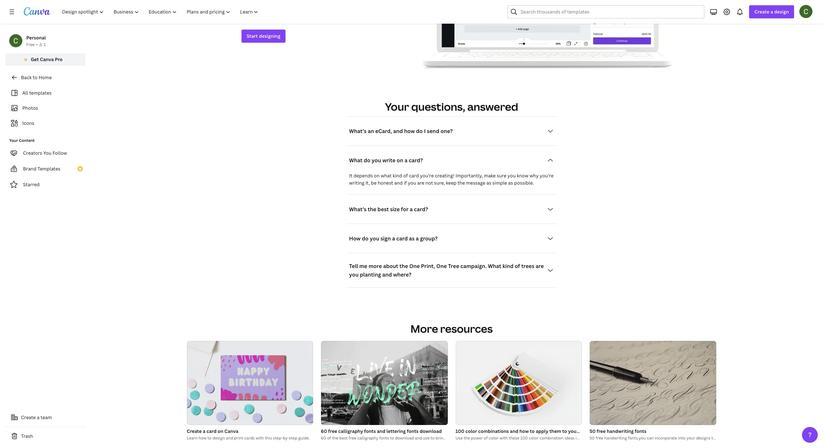 Task type: vqa. For each thing, say whether or not it's contained in the screenshot.
Grade 1 'link'
no



Task type: locate. For each thing, give the bounding box(es) containing it.
60
[[321, 428, 327, 435], [321, 436, 326, 441]]

1 horizontal spatial them
[[726, 436, 736, 441]]

1 horizontal spatial 100
[[521, 436, 528, 441]]

all
[[22, 90, 28, 96]]

your right delivered
[[382, 5, 394, 12]]

2 with from the left
[[500, 436, 508, 441]]

and up these
[[510, 428, 519, 435]]

1 vertical spatial 60
[[321, 436, 326, 441]]

with inside 'create a card on canva learn how to design and print cards with this step-by-step guide.'
[[256, 436, 264, 441]]

create inside button
[[21, 415, 36, 421]]

1 horizontal spatial as
[[487, 180, 492, 186]]

2 vertical spatial on
[[218, 428, 224, 435]]

start
[[247, 33, 258, 39]]

your for your questions, answered
[[385, 100, 409, 114]]

0 vertical spatial canva
[[40, 56, 54, 62]]

2 horizontal spatial on
[[397, 157, 404, 164]]

card
[[409, 173, 419, 179], [397, 235, 408, 242], [207, 428, 217, 435], [494, 436, 503, 441]]

50 free handwriting fonts 50 free handwriting fonts you can incorporate into your designs to give them a unique, handwritten feel.
[[590, 428, 787, 441]]

for down off
[[268, 14, 275, 21]]

1 vertical spatial download
[[395, 436, 414, 441]]

designs up creative
[[580, 428, 597, 435]]

color down 100 color combinations and how to apply them to your designs link
[[529, 436, 539, 441]]

how inside 100 color combinations and how to apply them to your designs use the power of color with these 100 color combination ideas in your creative projects.
[[520, 428, 529, 435]]

design left the print in the bottom of the page
[[213, 436, 225, 441]]

kind inside tell me more about the one print, one tree campaign. what kind of trees are you planting and where?
[[503, 263, 514, 270]]

0 vertical spatial what's
[[349, 128, 367, 135]]

to left apply
[[530, 428, 535, 435]]

1 vertical spatial do
[[364, 157, 371, 164]]

kind left trees
[[503, 263, 514, 270]]

and inside what's an ecard, and how do i send one? dropdown button
[[393, 128, 403, 135]]

1 vertical spatial designs
[[697, 436, 711, 441]]

christina overa image
[[800, 5, 813, 18]]

write
[[383, 157, 396, 164]]

0 horizontal spatial canva
[[40, 56, 54, 62]]

you're right why
[[540, 173, 554, 179]]

2 horizontal spatial color
[[529, 436, 539, 441]]

to right delivered
[[376, 5, 381, 12]]

how left apply
[[520, 428, 529, 435]]

and left the print in the bottom of the page
[[226, 436, 233, 441]]

what right campaign. in the bottom of the page
[[488, 263, 502, 270]]

importantly,
[[456, 173, 483, 179]]

it,
[[366, 180, 370, 186]]

your inside 50 free handwriting fonts 50 free handwriting fonts you can incorporate into your designs to give them a unique, handwritten feel.
[[687, 436, 696, 441]]

you down tell
[[349, 271, 359, 278]]

message
[[466, 180, 486, 186]]

design
[[775, 9, 789, 15], [213, 436, 225, 441]]

ideas
[[565, 436, 575, 441]]

questions,
[[412, 100, 466, 114]]

apply
[[536, 428, 549, 435]]

sure
[[497, 173, 507, 179]]

1 vertical spatial best
[[340, 436, 348, 441]]

0 vertical spatial 100
[[456, 428, 465, 435]]

1 horizontal spatial are
[[536, 263, 544, 270]]

get
[[31, 56, 39, 62]]

do up 'depends'
[[364, 157, 371, 164]]

make
[[484, 173, 496, 179]]

0 vertical spatial card?
[[409, 157, 423, 164]]

how
[[349, 235, 361, 242]]

them up combination
[[550, 428, 562, 435]]

be
[[371, 180, 377, 186]]

2 vertical spatial create
[[187, 428, 202, 435]]

1 vertical spatial card?
[[414, 206, 428, 213]]

1 horizontal spatial best
[[378, 206, 389, 213]]

of right power
[[484, 436, 488, 441]]

0 vertical spatial what
[[349, 157, 363, 164]]

1 vertical spatial design
[[213, 436, 225, 441]]

0 vertical spatial download
[[420, 428, 442, 435]]

with
[[256, 436, 264, 441], [500, 436, 508, 441]]

0 vertical spatial for
[[268, 14, 275, 21]]

you right if
[[408, 180, 416, 186]]

of inside 100 color combinations and how to apply them to your designs use the power of color with these 100 color combination ideas in your creative projects.
[[484, 436, 488, 441]]

you
[[372, 157, 381, 164], [508, 173, 516, 179], [408, 180, 416, 186], [370, 235, 380, 242], [349, 271, 359, 278], [486, 436, 493, 441], [639, 436, 646, 441]]

do right how
[[362, 235, 369, 242]]

1 horizontal spatial one
[[437, 263, 447, 270]]

you're up the not
[[420, 173, 434, 179]]

1 vertical spatial canva
[[225, 428, 239, 435]]

your right in
[[580, 436, 589, 441]]

and left if
[[395, 180, 403, 186]]

are right trees
[[536, 263, 544, 270]]

0 vertical spatial design
[[775, 9, 789, 15]]

the inside what's the best size for a card? dropdown button
[[368, 206, 377, 213]]

campaign.
[[461, 263, 487, 270]]

2 vertical spatial do
[[362, 235, 369, 242]]

your up what's an ecard, and how do i send one?
[[385, 100, 409, 114]]

send off your ecard or get your order delivered to your door for free.
[[255, 5, 394, 21]]

1 vertical spatial how
[[520, 428, 529, 435]]

how to design and print (or send) your cards image
[[423, 0, 673, 68]]

you inside tell me more about the one print, one tree campaign. what kind of trees are you planting and where?
[[349, 271, 359, 278]]

your right use
[[465, 436, 473, 441]]

•
[[36, 42, 37, 47]]

0 vertical spatial are
[[418, 180, 425, 186]]

how inside dropdown button
[[404, 128, 415, 135]]

with left these
[[500, 436, 508, 441]]

0 vertical spatial best
[[378, 206, 389, 213]]

canva left pro
[[40, 56, 54, 62]]

1 with from the left
[[256, 436, 264, 441]]

1 horizontal spatial create
[[187, 428, 202, 435]]

0 vertical spatial kind
[[393, 173, 402, 179]]

the right keep
[[458, 180, 465, 186]]

as left "group?"
[[409, 235, 415, 242]]

1 vertical spatial calligraphy
[[358, 436, 378, 441]]

the inside 100 color combinations and how to apply them to your designs use the power of color with these 100 color combination ideas in your creative projects.
[[464, 436, 470, 441]]

0 horizontal spatial with
[[256, 436, 264, 441]]

1 vertical spatial them
[[726, 436, 736, 441]]

None search field
[[508, 5, 705, 18]]

do for how do you sign a card as a group?
[[362, 235, 369, 242]]

0 vertical spatial 50
[[590, 428, 596, 435]]

to left give
[[712, 436, 716, 441]]

are inside it depends on what kind of card you're creating! importantly, make sure you know why you're writing it, be honest and if you are not sure, keep the message as simple as possible.
[[418, 180, 425, 186]]

what inside what do you write on a card? dropdown button
[[349, 157, 363, 164]]

1 vertical spatial are
[[536, 263, 544, 270]]

with left this
[[256, 436, 264, 441]]

1 vertical spatial 50
[[590, 436, 595, 441]]

you left can
[[639, 436, 646, 441]]

2 60 from the top
[[321, 436, 326, 441]]

the left 'size'
[[368, 206, 377, 213]]

and left lettering
[[377, 428, 386, 435]]

1 vertical spatial on
[[374, 173, 380, 179]]

100
[[456, 428, 465, 435], [521, 436, 528, 441]]

on inside it depends on what kind of card you're creating! importantly, make sure you know why you're writing it, be honest and if you are not sure, keep the message as simple as possible.
[[374, 173, 380, 179]]

1 vertical spatial create
[[21, 415, 36, 421]]

0 horizontal spatial on
[[218, 428, 224, 435]]

2 horizontal spatial create
[[755, 9, 770, 15]]

1 horizontal spatial canva
[[225, 428, 239, 435]]

2 what's from the top
[[349, 206, 367, 213]]

0 vertical spatial on
[[397, 157, 404, 164]]

1 horizontal spatial what
[[488, 263, 502, 270]]

the
[[458, 180, 465, 186], [368, 206, 377, 213], [400, 263, 408, 270], [332, 436, 339, 441], [464, 436, 470, 441]]

get canva pro button
[[5, 53, 85, 66]]

them inside 50 free handwriting fonts 50 free handwriting fonts you can incorporate into your designs to give them a unique, handwritten feel.
[[726, 436, 736, 441]]

designs inside 100 color combinations and how to apply them to your designs use the power of color with these 100 color combination ideas in your creative projects.
[[580, 428, 597, 435]]

handwriting
[[607, 428, 634, 435], [605, 436, 627, 441]]

your left content
[[9, 138, 18, 143]]

1 horizontal spatial how
[[404, 128, 415, 135]]

0 horizontal spatial create
[[21, 415, 36, 421]]

what's left "an"
[[349, 128, 367, 135]]

1 vertical spatial 100
[[521, 436, 528, 441]]

1 horizontal spatial kind
[[503, 263, 514, 270]]

home
[[39, 74, 52, 81]]

what's down writing
[[349, 206, 367, 213]]

50 up creative
[[590, 428, 596, 435]]

why
[[530, 173, 539, 179]]

what's for what's an ecard, and how do i send one?
[[349, 128, 367, 135]]

how left i on the top right
[[404, 128, 415, 135]]

templates
[[38, 166, 60, 172]]

Search search field
[[521, 6, 701, 18]]

you down combinations
[[486, 436, 493, 441]]

as down make
[[487, 180, 492, 186]]

0 horizontal spatial best
[[340, 436, 348, 441]]

0 horizontal spatial your
[[9, 138, 18, 143]]

what
[[349, 157, 363, 164], [488, 263, 502, 270]]

0 vertical spatial your
[[385, 100, 409, 114]]

1 horizontal spatial on
[[374, 173, 380, 179]]

of inside tell me more about the one print, one tree campaign. what kind of trees are you planting and where?
[[515, 263, 520, 270]]

0 horizontal spatial kind
[[393, 173, 402, 179]]

design inside dropdown button
[[775, 9, 789, 15]]

ecard,
[[376, 128, 392, 135]]

them right give
[[726, 436, 736, 441]]

0 vertical spatial them
[[550, 428, 562, 435]]

download up use
[[420, 428, 442, 435]]

you left write
[[372, 157, 381, 164]]

of up if
[[404, 173, 408, 179]]

canva
[[40, 56, 54, 62], [225, 428, 239, 435]]

card? right 'size'
[[414, 206, 428, 213]]

of
[[404, 173, 408, 179], [515, 263, 520, 270], [327, 436, 331, 441], [484, 436, 488, 441]]

kind
[[393, 173, 402, 179], [503, 263, 514, 270]]

design left christina overa icon
[[775, 9, 789, 15]]

1 horizontal spatial designs
[[697, 436, 711, 441]]

1 horizontal spatial color
[[489, 436, 499, 441]]

designs left give
[[697, 436, 711, 441]]

2 you're from the left
[[540, 173, 554, 179]]

you inside the 60 free calligraphy fonts and lettering fonts download 60 of the best free calligraphy fonts to download and use to bring charm to your thank you card designs.
[[486, 436, 493, 441]]

2 horizontal spatial how
[[520, 428, 529, 435]]

what up it
[[349, 157, 363, 164]]

1 horizontal spatial design
[[775, 9, 789, 15]]

the right the guide.
[[332, 436, 339, 441]]

50
[[590, 428, 596, 435], [590, 436, 595, 441]]

0 vertical spatial calligraphy
[[339, 428, 363, 435]]

your content
[[9, 138, 35, 143]]

1 horizontal spatial your
[[385, 100, 409, 114]]

canva up the print in the bottom of the page
[[225, 428, 239, 435]]

these
[[509, 436, 520, 441]]

what do you write on a card?
[[349, 157, 423, 164]]

1 horizontal spatial with
[[500, 436, 508, 441]]

create inside dropdown button
[[755, 9, 770, 15]]

the right use
[[464, 436, 470, 441]]

1 50 from the top
[[590, 428, 596, 435]]

download down lettering
[[395, 436, 414, 441]]

100 color combinations and how to apply them to your designs use the power of color with these 100 color combination ideas in your creative projects.
[[456, 428, 623, 441]]

projects.
[[606, 436, 623, 441]]

1 vertical spatial what
[[488, 263, 502, 270]]

create for create a team
[[21, 415, 36, 421]]

1 vertical spatial what's
[[349, 206, 367, 213]]

0 horizontal spatial design
[[213, 436, 225, 441]]

0 horizontal spatial one
[[410, 263, 420, 270]]

to right charm
[[460, 436, 464, 441]]

0 horizontal spatial how
[[199, 436, 207, 441]]

as right "simple"
[[509, 180, 513, 186]]

50 free handwriting fonts link
[[590, 428, 717, 435]]

bring
[[436, 436, 446, 441]]

of left trees
[[515, 263, 520, 270]]

the up where?
[[400, 263, 408, 270]]

use
[[423, 436, 430, 441]]

are left the not
[[418, 180, 425, 186]]

on
[[397, 157, 404, 164], [374, 173, 380, 179], [218, 428, 224, 435]]

to inside 50 free handwriting fonts 50 free handwriting fonts you can incorporate into your designs to give them a unique, handwritten feel.
[[712, 436, 716, 441]]

are
[[418, 180, 425, 186], [536, 263, 544, 270]]

size
[[390, 206, 400, 213]]

1 vertical spatial handwriting
[[605, 436, 627, 441]]

0 horizontal spatial as
[[409, 235, 415, 242]]

combination
[[540, 436, 564, 441]]

create a card on canva learn how to design and print cards with this step-by-step guide.
[[187, 428, 310, 441]]

creators
[[23, 150, 42, 156]]

0 horizontal spatial them
[[550, 428, 562, 435]]

0 horizontal spatial for
[[268, 14, 275, 21]]

back
[[21, 74, 32, 81]]

of inside the 60 free calligraphy fonts and lettering fonts download 60 of the best free calligraphy fonts to download and use to bring charm to your thank you card designs.
[[327, 436, 331, 441]]

on inside dropdown button
[[397, 157, 404, 164]]

tree
[[448, 263, 459, 270]]

0 horizontal spatial 100
[[456, 428, 465, 435]]

0 vertical spatial designs
[[580, 428, 597, 435]]

kind right what
[[393, 173, 402, 179]]

to right 'learn'
[[208, 436, 212, 441]]

0 horizontal spatial are
[[418, 180, 425, 186]]

1 vertical spatial kind
[[503, 263, 514, 270]]

one left tree
[[437, 263, 447, 270]]

2 50 from the top
[[590, 436, 595, 441]]

50 free handwriting fonts image
[[590, 341, 717, 425]]

1 horizontal spatial you're
[[540, 173, 554, 179]]

0 horizontal spatial you're
[[420, 173, 434, 179]]

one left print,
[[410, 263, 420, 270]]

back to home
[[21, 74, 52, 81]]

for right 'size'
[[401, 206, 409, 213]]

do left i on the top right
[[416, 128, 423, 135]]

2 vertical spatial how
[[199, 436, 207, 441]]

icons
[[22, 120, 34, 126]]

0 vertical spatial how
[[404, 128, 415, 135]]

your for your content
[[9, 138, 18, 143]]

1 vertical spatial for
[[401, 206, 409, 213]]

best inside dropdown button
[[378, 206, 389, 213]]

are inside tell me more about the one print, one tree campaign. what kind of trees are you planting and where?
[[536, 263, 544, 270]]

1 vertical spatial your
[[9, 138, 18, 143]]

best
[[378, 206, 389, 213], [340, 436, 348, 441]]

how
[[404, 128, 415, 135], [520, 428, 529, 435], [199, 436, 207, 441]]

of right the guide.
[[327, 436, 331, 441]]

0 horizontal spatial designs
[[580, 428, 597, 435]]

and right ecard,
[[393, 128, 403, 135]]

1 60 from the top
[[321, 428, 327, 435]]

best inside the 60 free calligraphy fonts and lettering fonts download 60 of the best free calligraphy fonts to download and use to bring charm to your thank you card designs.
[[340, 436, 348, 441]]

i
[[424, 128, 426, 135]]

trash link
[[5, 430, 85, 443]]

100 up use
[[456, 428, 465, 435]]

all templates
[[22, 90, 52, 96]]

0 vertical spatial create
[[755, 9, 770, 15]]

guide.
[[299, 436, 310, 441]]

more
[[411, 322, 438, 336]]

how do you sign a card as a group? button
[[347, 232, 557, 245]]

how right 'learn'
[[199, 436, 207, 441]]

create a team
[[21, 415, 52, 421]]

1 horizontal spatial for
[[401, 206, 409, 213]]

0 vertical spatial 60
[[321, 428, 327, 435]]

card? right write
[[409, 157, 423, 164]]

100 color combinations and how to apply them to your designs image
[[456, 341, 582, 425]]

sign
[[381, 235, 391, 242]]

and down about
[[383, 271, 392, 278]]

feel.
[[779, 436, 787, 441]]

send
[[255, 5, 268, 12]]

100 down 100 color combinations and how to apply them to your designs link
[[521, 436, 528, 441]]

50 right in
[[590, 436, 595, 441]]

color up power
[[466, 428, 477, 435]]

what do you write on a card? button
[[347, 154, 557, 167]]

pro
[[55, 56, 63, 62]]

you're
[[420, 173, 434, 179], [540, 173, 554, 179]]

color down combinations
[[489, 436, 499, 441]]

what's
[[349, 128, 367, 135], [349, 206, 367, 213]]

your right into
[[687, 436, 696, 441]]

photos link
[[9, 102, 82, 114]]

a inside 50 free handwriting fonts 50 free handwriting fonts you can incorporate into your designs to give them a unique, handwritten feel.
[[737, 436, 739, 441]]

back to home link
[[5, 71, 85, 84]]

1 what's from the top
[[349, 128, 367, 135]]

0 horizontal spatial what
[[349, 157, 363, 164]]

color
[[466, 428, 477, 435], [489, 436, 499, 441], [529, 436, 539, 441]]



Task type: describe. For each thing, give the bounding box(es) containing it.
the inside tell me more about the one print, one tree campaign. what kind of trees are you planting and where?
[[400, 263, 408, 270]]

how do you sign a card as a group?
[[349, 235, 438, 242]]

power
[[471, 436, 483, 441]]

1 one from the left
[[410, 263, 420, 270]]

your right get
[[323, 5, 334, 12]]

what inside tell me more about the one print, one tree campaign. what kind of trees are you planting and where?
[[488, 263, 502, 270]]

lettering
[[387, 428, 406, 435]]

you left sign
[[370, 235, 380, 242]]

follow
[[53, 150, 67, 156]]

and left use
[[415, 436, 422, 441]]

1 you're from the left
[[420, 173, 434, 179]]

to up ideas
[[563, 428, 567, 435]]

me
[[360, 263, 368, 270]]

a inside button
[[37, 415, 39, 421]]

create a team button
[[5, 411, 85, 424]]

as inside dropdown button
[[409, 235, 415, 242]]

group?
[[420, 235, 438, 242]]

tell me more about the one print, one tree campaign. what kind of trees are you planting and where?
[[349, 263, 544, 278]]

combinations
[[478, 428, 509, 435]]

what's the best size for a card?
[[349, 206, 428, 213]]

brand
[[23, 166, 36, 172]]

of inside it depends on what kind of card you're creating! importantly, make sure you know why you're writing it, be honest and if you are not sure, keep the message as simple as possible.
[[404, 173, 408, 179]]

keep
[[446, 180, 457, 186]]

card inside dropdown button
[[397, 235, 408, 242]]

what's for what's the best size for a card?
[[349, 206, 367, 213]]

0 vertical spatial handwriting
[[607, 428, 634, 435]]

and inside 'create a card on canva learn how to design and print cards with this step-by-step guide.'
[[226, 436, 233, 441]]

to inside 'create a card on canva learn how to design and print cards with this step-by-step guide.'
[[208, 436, 212, 441]]

and inside it depends on what kind of card you're creating! importantly, make sure you know why you're writing it, be honest and if you are not sure, keep the message as simple as possible.
[[395, 180, 403, 186]]

for inside "send off your ecard or get your order delivered to your door for free."
[[268, 14, 275, 21]]

get canva pro
[[31, 56, 63, 62]]

a inside 'create a card on canva learn how to design and print cards with this step-by-step guide.'
[[203, 428, 206, 435]]

card? for what's the best size for a card?
[[414, 206, 428, 213]]

designs inside 50 free handwriting fonts 50 free handwriting fonts you can incorporate into your designs to give them a unique, handwritten feel.
[[697, 436, 711, 441]]

your inside the 60 free calligraphy fonts and lettering fonts download 60 of the best free calligraphy fonts to download and use to bring charm to your thank you card designs.
[[465, 436, 473, 441]]

tell
[[349, 263, 358, 270]]

them inside 100 color combinations and how to apply them to your designs use the power of color with these 100 color combination ideas in your creative projects.
[[550, 428, 562, 435]]

create a design button
[[750, 5, 795, 18]]

60 free calligraphy fonts and lettering fonts download image
[[321, 341, 448, 425]]

into
[[678, 436, 686, 441]]

answered
[[468, 100, 519, 114]]

more resources
[[411, 322, 493, 336]]

you right sure
[[508, 173, 516, 179]]

to down lettering
[[390, 436, 394, 441]]

free.
[[277, 14, 288, 21]]

to right use
[[431, 436, 435, 441]]

top level navigation element
[[58, 5, 264, 18]]

start designing link
[[242, 29, 286, 43]]

in
[[576, 436, 579, 441]]

0 horizontal spatial color
[[466, 428, 477, 435]]

what's the best size for a card? button
[[347, 203, 557, 216]]

the inside the 60 free calligraphy fonts and lettering fonts download 60 of the best free calligraphy fonts to download and use to bring charm to your thank you card designs.
[[332, 436, 339, 441]]

step-
[[273, 436, 283, 441]]

creators you follow link
[[5, 147, 85, 160]]

how for to
[[520, 428, 529, 435]]

creative
[[590, 436, 605, 441]]

possible.
[[515, 180, 534, 186]]

an
[[368, 128, 374, 135]]

1 horizontal spatial download
[[420, 428, 442, 435]]

to right the back
[[33, 74, 37, 81]]

print
[[234, 436, 243, 441]]

give
[[717, 436, 725, 441]]

and inside 100 color combinations and how to apply them to your designs use the power of color with these 100 color combination ideas in your creative projects.
[[510, 428, 519, 435]]

photos
[[22, 105, 38, 111]]

2 horizontal spatial as
[[509, 180, 513, 186]]

0 vertical spatial do
[[416, 128, 423, 135]]

create for create a design
[[755, 9, 770, 15]]

kind inside it depends on what kind of card you're creating! importantly, make sure you know why you're writing it, be honest and if you are not sure, keep the message as simple as possible.
[[393, 173, 402, 179]]

card? for what do you write on a card?
[[409, 157, 423, 164]]

brand templates link
[[5, 162, 85, 176]]

planting
[[360, 271, 381, 278]]

to inside "send off your ecard or get your order delivered to your door for free."
[[376, 5, 381, 12]]

simple
[[493, 180, 507, 186]]

door
[[255, 14, 267, 21]]

icons link
[[9, 117, 82, 130]]

order
[[335, 5, 349, 12]]

start designing
[[247, 33, 281, 39]]

know
[[517, 173, 529, 179]]

off
[[269, 5, 276, 12]]

it depends on what kind of card you're creating! importantly, make sure you know why you're writing it, be honest and if you are not sure, keep the message as simple as possible.
[[349, 173, 554, 186]]

60 free calligraphy fonts and lettering fonts download link
[[321, 428, 448, 435]]

tell me more about the one print, one tree campaign. what kind of trees are you planting and where? button
[[347, 261, 557, 280]]

trash
[[21, 433, 33, 440]]

creators you follow
[[23, 150, 67, 156]]

use
[[456, 436, 463, 441]]

cards
[[244, 436, 255, 441]]

how for do
[[404, 128, 415, 135]]

how inside 'create a card on canva learn how to design and print cards with this step-by-step guide.'
[[199, 436, 207, 441]]

on inside 'create a card on canva learn how to design and print cards with this step-by-step guide.'
[[218, 428, 224, 435]]

unique,
[[740, 436, 754, 441]]

one?
[[441, 128, 453, 135]]

where?
[[393, 271, 412, 278]]

writing
[[349, 180, 365, 186]]

free •
[[26, 42, 37, 47]]

the inside it depends on what kind of card you're creating! importantly, make sure you know why you're writing it, be honest and if you are not sure, keep the message as simple as possible.
[[458, 180, 465, 186]]

card inside it depends on what kind of card you're creating! importantly, make sure you know why you're writing it, be honest and if you are not sure, keep the message as simple as possible.
[[409, 173, 419, 179]]

canva inside 'create a card on canva learn how to design and print cards with this step-by-step guide.'
[[225, 428, 239, 435]]

canva inside "get canva pro" button
[[40, 56, 54, 62]]

0 horizontal spatial download
[[395, 436, 414, 441]]

create a design
[[755, 9, 789, 15]]

all templates link
[[9, 87, 82, 99]]

starred
[[23, 181, 40, 188]]

for inside what's the best size for a card? dropdown button
[[401, 206, 409, 213]]

2 one from the left
[[437, 263, 447, 270]]

design inside 'create a card on canva learn how to design and print cards with this step-by-step guide.'
[[213, 436, 225, 441]]

what's an ecard, and how do i send one?
[[349, 128, 453, 135]]

create a card on canva image
[[187, 341, 313, 425]]

you inside 50 free handwriting fonts 50 free handwriting fonts you can incorporate into your designs to give them a unique, handwritten feel.
[[639, 436, 646, 441]]

content
[[19, 138, 35, 143]]

you
[[43, 150, 51, 156]]

and inside tell me more about the one print, one tree campaign. what kind of trees are you planting and where?
[[383, 271, 392, 278]]

handwritten
[[755, 436, 778, 441]]

step
[[289, 436, 298, 441]]

create inside 'create a card on canva learn how to design and print cards with this step-by-step guide.'
[[187, 428, 202, 435]]

with inside 100 color combinations and how to apply them to your designs use the power of color with these 100 color combination ideas in your creative projects.
[[500, 436, 508, 441]]

not
[[426, 180, 433, 186]]

trees
[[522, 263, 535, 270]]

can
[[647, 436, 654, 441]]

print,
[[421, 263, 435, 270]]

card inside the 60 free calligraphy fonts and lettering fonts download 60 of the best free calligraphy fonts to download and use to bring charm to your thank you card designs.
[[494, 436, 503, 441]]

this
[[265, 436, 272, 441]]

if
[[404, 180, 407, 186]]

about
[[383, 263, 399, 270]]

creating!
[[435, 173, 455, 179]]

designs.
[[504, 436, 519, 441]]

your up ideas
[[569, 428, 579, 435]]

templates
[[29, 90, 52, 96]]

sure,
[[434, 180, 445, 186]]

create a card on canva link
[[187, 428, 313, 435]]

card inside 'create a card on canva learn how to design and print cards with this step-by-step guide.'
[[207, 428, 217, 435]]

your up free.
[[277, 5, 289, 12]]

learn
[[187, 436, 198, 441]]

by-
[[283, 436, 289, 441]]

or
[[306, 5, 312, 12]]

resources
[[441, 322, 493, 336]]

do for what do you write on a card?
[[364, 157, 371, 164]]



